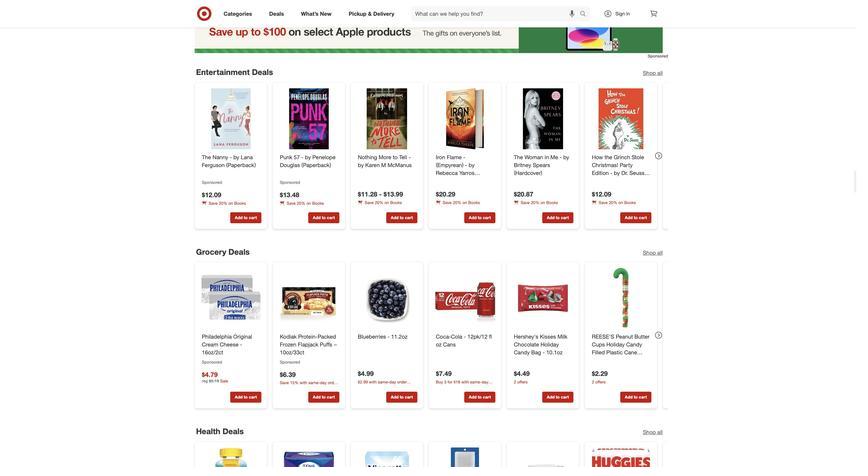 Task type: vqa. For each thing, say whether or not it's contained in the screenshot.
6 to the top
no



Task type: locate. For each thing, give the bounding box(es) containing it.
philadelphia original cream cheese - 16oz/2ct image
[[201, 268, 261, 329], [201, 268, 261, 329]]

- right nanny
[[230, 154, 232, 161]]

$20.87
[[514, 190, 534, 198]]

2 down $4.49
[[514, 380, 517, 385]]

shop all link for entertainment deals
[[643, 69, 663, 77]]

the inside the woman in me - by britney spears (hardcover)
[[514, 154, 523, 161]]

to for the woman in me - by britney spears (hardcover)
[[556, 215, 560, 220]]

(paperback) down lana
[[226, 162, 256, 168]]

by down nothing
[[358, 162, 364, 168]]

3 all from the top
[[658, 429, 663, 436]]

hershey's kisses milk chocolate holiday candy bag - 10.1oz
[[514, 333, 568, 356]]

add to cart button
[[230, 212, 261, 223], [308, 212, 340, 223], [387, 212, 418, 223], [465, 212, 496, 223], [543, 212, 574, 223], [621, 212, 652, 223], [230, 392, 261, 403], [308, 392, 340, 403], [387, 392, 418, 403], [465, 392, 496, 403], [543, 392, 574, 403], [621, 392, 652, 403]]

the woman in me - by britney spears (hardcover) image
[[513, 88, 574, 149], [513, 88, 574, 149]]

nicorette 4mg stop smoking aid gum - original - 170ct image
[[357, 448, 418, 467], [357, 448, 418, 467]]

order
[[397, 379, 407, 385], [328, 380, 338, 386], [436, 385, 446, 390]]

add to cart button for coca-cola - 12pk/12 fl oz cans
[[465, 392, 496, 403]]

lana
[[241, 154, 253, 161]]

services down $2.99 at the left of the page
[[358, 385, 373, 390]]

- right cola
[[464, 333, 466, 340]]

1 vertical spatial shop all link
[[643, 249, 663, 257]]

on
[[385, 200, 389, 205], [463, 200, 467, 205], [541, 200, 546, 205], [619, 200, 624, 205], [229, 201, 233, 206], [307, 201, 311, 206]]

1 horizontal spatial services
[[358, 385, 373, 390]]

20% for yarros
[[453, 200, 462, 205]]

iron flame - (empyrean) - by rebecca yarros (hardcover)
[[436, 154, 475, 184]]

20% for -
[[609, 200, 618, 205]]

1 horizontal spatial (hardcover)
[[514, 169, 543, 176]]

iron
[[436, 154, 446, 161]]

- inside the woman in me - by britney spears (hardcover)
[[560, 154, 562, 161]]

2 (paperback) from the left
[[302, 162, 331, 168]]

add
[[235, 215, 243, 220], [313, 215, 321, 220], [391, 215, 399, 220], [469, 215, 477, 220], [547, 215, 555, 220], [625, 215, 633, 220], [235, 395, 243, 400], [313, 395, 321, 400], [391, 395, 399, 400], [469, 395, 477, 400], [547, 395, 555, 400], [625, 395, 633, 400]]

cane
[[625, 349, 638, 356]]

(hardcover) down rebecca
[[436, 177, 465, 184]]

all for grocery deals
[[658, 249, 663, 256]]

by inside the nanny - by  lana ferguson (paperback)
[[233, 154, 239, 161]]

(hardcover) down the britney
[[514, 169, 543, 176]]

holiday down kisses
[[541, 341, 559, 348]]

sponsored for $4.79
[[202, 360, 222, 365]]

add to cart button for nothing more to tell - by karen m mcmanus
[[387, 212, 418, 223]]

- inside nothing more to tell - by karen m mcmanus
[[409, 154, 411, 161]]

the woman in me - by britney spears (hardcover) link
[[514, 153, 572, 177]]

2.17oz
[[623, 357, 639, 364]]

1 all from the top
[[658, 70, 663, 76]]

day right $18
[[482, 379, 489, 385]]

(empyrean)
[[436, 162, 464, 168]]

- right tell
[[409, 154, 411, 161]]

shop all link for grocery deals
[[643, 249, 663, 257]]

0 vertical spatial all
[[658, 70, 663, 76]]

coca-cola - 12pk/12 fl oz cans image
[[435, 268, 496, 329], [435, 268, 496, 329]]

same- inside $6.39 save 15% with same-day order services
[[309, 380, 320, 386]]

0 horizontal spatial with
[[300, 380, 307, 386]]

save 20% on books
[[365, 200, 402, 205], [443, 200, 480, 205], [521, 200, 558, 205], [599, 200, 636, 205], [209, 201, 246, 206], [287, 201, 324, 206]]

1 horizontal spatial with
[[369, 379, 377, 385]]

1 (paperback) from the left
[[226, 162, 256, 168]]

to for iron flame - (empyrean) - by rebecca yarros (hardcover)
[[478, 215, 482, 220]]

add to cart button for the woman in me - by britney spears (hardcover)
[[543, 212, 574, 223]]

3 shop all link from the top
[[643, 428, 663, 436]]

candy for $2.29
[[627, 341, 643, 348]]

by left lana
[[233, 154, 239, 161]]

offers for $4.49
[[518, 380, 528, 385]]

q-tips cotton swabs - 750ct image
[[435, 448, 496, 467], [435, 448, 496, 467]]

1 vertical spatial shop all
[[643, 249, 663, 256]]

2 horizontal spatial with
[[462, 379, 469, 385]]

by inside the woman in me - by britney spears (hardcover)
[[564, 154, 570, 161]]

add for coca-cola - 12pk/12 fl oz cans
[[469, 395, 477, 400]]

the
[[605, 154, 613, 161]]

2 shop from the top
[[643, 249, 656, 256]]

- right the bag
[[543, 349, 545, 356]]

1 horizontal spatial order
[[397, 379, 407, 385]]

3 shop all from the top
[[643, 429, 663, 436]]

to for reese's peanut butter cups holiday candy filled plastic cane miniatures - 2.17oz
[[634, 395, 638, 400]]

in left me
[[545, 154, 549, 161]]

2
[[514, 380, 517, 385], [592, 380, 595, 385]]

-
[[230, 154, 232, 161], [302, 154, 304, 161], [409, 154, 411, 161], [464, 154, 466, 161], [560, 154, 562, 161], [465, 162, 467, 168], [611, 169, 613, 176], [379, 190, 382, 198], [388, 333, 390, 340], [464, 333, 466, 340], [240, 341, 242, 348], [543, 349, 545, 356], [619, 357, 621, 364]]

nothing more to tell - by karen m mcmanus link
[[358, 153, 416, 169]]

0 horizontal spatial (hardcover)
[[436, 177, 465, 184]]

add to cart for iron flame - (empyrean) - by rebecca yarros (hardcover)
[[469, 215, 491, 220]]

offers inside $4.49 2 offers
[[518, 380, 528, 385]]

0 horizontal spatial offers
[[518, 380, 528, 385]]

- down original
[[240, 341, 242, 348]]

services
[[358, 385, 373, 390], [447, 385, 462, 390], [280, 386, 295, 391]]

1 offers from the left
[[518, 380, 528, 385]]

save 20% on books button for -
[[592, 200, 636, 206]]

add to cart for coca-cola - 12pk/12 fl oz cans
[[469, 395, 491, 400]]

1 shop all from the top
[[643, 70, 663, 76]]

2 all from the top
[[658, 249, 663, 256]]

0 vertical spatial candy
[[627, 341, 643, 348]]

the for the woman in me - by britney spears (hardcover)
[[514, 154, 523, 161]]

add to cart for kodiak protein-packed frozen flapjack puffs – 10oz/33ct
[[313, 395, 335, 400]]

save
[[365, 200, 374, 205], [443, 200, 452, 205], [521, 200, 530, 205], [599, 200, 608, 205], [209, 201, 218, 206], [287, 201, 296, 206], [280, 380, 289, 386]]

1 horizontal spatial same-
[[378, 379, 390, 385]]

holiday
[[541, 341, 559, 348], [607, 341, 625, 348]]

what's new
[[301, 10, 332, 17]]

how the grinch stole christmas! party edition - by dr. seuss (hardcover) image
[[591, 88, 652, 149]]

cart for blueberries - 11.2oz
[[405, 395, 413, 400]]

in right sign
[[627, 11, 631, 16]]

edition
[[592, 169, 609, 176]]

order inside $7.49 buy 3 for $18 with same-day order services
[[436, 385, 446, 390]]

add to cart button for hershey's kisses milk chocolate holiday candy bag - 10.1oz
[[543, 392, 574, 403]]

0 horizontal spatial the
[[202, 154, 211, 161]]

offers
[[518, 380, 528, 385], [596, 380, 606, 385]]

- inside how the grinch stole christmas! party edition - by dr. seuss (hardcover)
[[611, 169, 613, 176]]

nothing more to tell - by karen m mcmanus image
[[357, 88, 418, 149]]

0 horizontal spatial order
[[328, 380, 338, 386]]

1 2 from the left
[[514, 380, 517, 385]]

order inside $6.39 save 15% with same-day order services
[[328, 380, 338, 386]]

1 vertical spatial in
[[545, 154, 549, 161]]

2 shop all from the top
[[643, 249, 663, 256]]

- inside reese's peanut butter cups holiday candy filled plastic cane miniatures - 2.17oz
[[619, 357, 621, 364]]

1 horizontal spatial 2
[[592, 380, 595, 385]]

1 vertical spatial candy
[[514, 349, 530, 356]]

add to cart for blueberries - 11.2oz
[[391, 395, 413, 400]]

- up yarros
[[465, 162, 467, 168]]

- inside the 'philadelphia original cream cheese - 16oz/2ct'
[[240, 341, 242, 348]]

same- right $18
[[470, 379, 482, 385]]

books for nothing more to tell - by karen m mcmanus
[[390, 200, 402, 205]]

20%
[[375, 200, 384, 205], [453, 200, 462, 205], [531, 200, 540, 205], [609, 200, 618, 205], [219, 201, 227, 206], [297, 201, 305, 206]]

1 vertical spatial shop
[[643, 249, 656, 256]]

with right $2.99 at the left of the page
[[369, 379, 377, 385]]

2 inside $2.29 2 offers
[[592, 380, 595, 385]]

day
[[390, 379, 396, 385], [482, 379, 489, 385], [320, 380, 327, 386]]

add to cart button for how the grinch stole christmas! party edition - by dr. seuss (hardcover)
[[621, 212, 652, 223]]

- right flame
[[464, 154, 466, 161]]

services inside $6.39 save 15% with same-day order services
[[280, 386, 295, 391]]

add for the nanny - by  lana ferguson (paperback)
[[235, 215, 243, 220]]

holiday inside hershey's kisses milk chocolate holiday candy bag - 10.1oz
[[541, 341, 559, 348]]

karen
[[365, 162, 380, 168]]

offers down $2.29
[[596, 380, 606, 385]]

by inside punk 57 - by  penelope douglas (paperback)
[[305, 154, 311, 161]]

candy for $4.49
[[514, 349, 530, 356]]

rebecca
[[436, 169, 458, 176]]

$2.99 with same-day order services button
[[358, 379, 418, 390]]

(hardcover) down edition
[[592, 177, 621, 184]]

2 shop all link from the top
[[643, 249, 663, 257]]

flushable cleaning cloths - fresh scent - up & up™ image
[[513, 448, 574, 467], [513, 448, 574, 467]]

0 horizontal spatial same-
[[309, 380, 320, 386]]

0 horizontal spatial day
[[320, 380, 327, 386]]

$4.79
[[202, 371, 218, 378]]

2 the from the left
[[514, 154, 523, 161]]

0 horizontal spatial in
[[545, 154, 549, 161]]

dr.
[[622, 169, 628, 176]]

how the grinch stole christmas! party edition - by dr. seuss (hardcover)
[[592, 154, 645, 184]]

order inside $4.99 $2.99 with same-day order services
[[397, 379, 407, 385]]

huggies natural care sensitive unscented baby wipes (select count) image
[[591, 448, 652, 467], [591, 448, 652, 467]]

shop
[[643, 70, 656, 76], [643, 249, 656, 256], [643, 429, 656, 436]]

- inside coca-cola - 12pk/12 fl oz cans
[[464, 333, 466, 340]]

2 vertical spatial shop all
[[643, 429, 663, 436]]

all for entertainment deals
[[658, 70, 663, 76]]

for
[[448, 379, 453, 385]]

0 horizontal spatial (paperback)
[[226, 162, 256, 168]]

with right $18
[[462, 379, 469, 385]]

me
[[551, 154, 559, 161]]

1 shop all link from the top
[[643, 69, 663, 77]]

with right 15%
[[300, 380, 307, 386]]

in inside the woman in me - by britney spears (hardcover)
[[545, 154, 549, 161]]

the nanny - by  lana ferguson (paperback) link
[[202, 153, 260, 169]]

grocery
[[196, 247, 226, 256]]

2 horizontal spatial same-
[[470, 379, 482, 385]]

with inside $7.49 buy 3 for $18 with same-day order services
[[462, 379, 469, 385]]

add to cart for philadelphia original cream cheese - 16oz/2ct
[[235, 395, 257, 400]]

shop for grocery deals
[[643, 249, 656, 256]]

shop all for grocery deals
[[643, 249, 663, 256]]

1 horizontal spatial holiday
[[607, 341, 625, 348]]

by right me
[[564, 154, 570, 161]]

0 vertical spatial in
[[627, 11, 631, 16]]

save inside $6.39 save 15% with same-day order services
[[280, 380, 289, 386]]

16oz/2ct
[[202, 349, 223, 356]]

shop all link
[[643, 69, 663, 77], [643, 249, 663, 257], [643, 428, 663, 436]]

(paperback) down penelope
[[302, 162, 331, 168]]

What can we help you find? suggestions appear below search field
[[412, 6, 582, 21]]

on for -
[[619, 200, 624, 205]]

nature made wellblends stress relief gummies with l theanine and gaba - strawberry flavor - 40ct image
[[201, 448, 261, 467], [201, 448, 261, 467]]

day inside $6.39 save 15% with same-day order services
[[320, 380, 327, 386]]

entertainment
[[196, 67, 250, 77]]

what's
[[301, 10, 319, 17]]

cups
[[592, 341, 605, 348]]

seuss
[[630, 169, 645, 176]]

0 vertical spatial shop
[[643, 70, 656, 76]]

to for kodiak protein-packed frozen flapjack puffs – 10oz/33ct
[[322, 395, 326, 400]]

$4.99
[[358, 370, 374, 377]]

$11.28
[[358, 190, 378, 198]]

1 shop from the top
[[643, 70, 656, 76]]

shop for health deals
[[643, 429, 656, 436]]

kisses
[[540, 333, 556, 340]]

1 horizontal spatial $12.09
[[592, 190, 612, 198]]

same-
[[378, 379, 390, 385], [470, 379, 482, 385], [309, 380, 320, 386]]

1 horizontal spatial offers
[[596, 380, 606, 385]]

0 vertical spatial shop all
[[643, 70, 663, 76]]

add to cart for the woman in me - by britney spears (hardcover)
[[547, 215, 569, 220]]

offers down $4.49
[[518, 380, 528, 385]]

punk
[[280, 154, 292, 161]]

candy up the cane
[[627, 341, 643, 348]]

2 offers from the left
[[596, 380, 606, 385]]

day right 15%
[[320, 380, 327, 386]]

stole
[[632, 154, 645, 161]]

2 horizontal spatial day
[[482, 379, 489, 385]]

- down christmas!
[[611, 169, 613, 176]]

1 horizontal spatial day
[[390, 379, 396, 385]]

filled
[[592, 349, 605, 356]]

$2.99
[[358, 379, 368, 385]]

cart for reese's peanut butter cups holiday candy filled plastic cane miniatures - 2.17oz
[[639, 395, 647, 400]]

search
[[577, 11, 594, 18]]

1 horizontal spatial (paperback)
[[302, 162, 331, 168]]

shop all link for health deals
[[643, 428, 663, 436]]

hershey's kisses milk chocolate holiday candy bag - 10.1oz image
[[513, 268, 574, 329], [513, 268, 574, 329]]

cheese
[[220, 341, 239, 348]]

add to cart for punk 57 - by  penelope douglas (paperback)
[[313, 215, 335, 220]]

2 vertical spatial shop
[[643, 429, 656, 436]]

0 horizontal spatial services
[[280, 386, 295, 391]]

day inside $7.49 buy 3 for $18 with same-day order services
[[482, 379, 489, 385]]

services down 15%
[[280, 386, 295, 391]]

deals for health deals
[[223, 426, 244, 436]]

sign in
[[616, 11, 631, 16]]

1 horizontal spatial in
[[627, 11, 631, 16]]

same- right 15%
[[309, 380, 320, 386]]

flame
[[447, 154, 462, 161]]

the for the nanny - by  lana ferguson (paperback)
[[202, 154, 211, 161]]

2 down $2.29
[[592, 380, 595, 385]]

by right 57
[[305, 154, 311, 161]]

to for how the grinch stole christmas! party edition - by dr. seuss (hardcover)
[[634, 215, 638, 220]]

(paperback) inside the nanny - by  lana ferguson (paperback)
[[226, 162, 256, 168]]

$12.09 down ferguson
[[202, 191, 221, 199]]

cart for coca-cola - 12pk/12 fl oz cans
[[483, 395, 491, 400]]

advertisement region
[[189, 14, 669, 53]]

by up yarros
[[469, 162, 475, 168]]

- right me
[[560, 154, 562, 161]]

kodiak protein-packed frozen flapjack puffs – 10oz/33ct image
[[279, 268, 340, 329], [279, 268, 340, 329]]

all for health deals
[[658, 429, 663, 436]]

plastic
[[607, 349, 623, 356]]

reg
[[202, 379, 208, 384]]

holiday up plastic
[[607, 341, 625, 348]]

the up ferguson
[[202, 154, 211, 161]]

services down $18
[[447, 385, 462, 390]]

(hardcover) inside iron flame - (empyrean) - by rebecca yarros (hardcover)
[[436, 177, 465, 184]]

kodiak protein-packed frozen flapjack puffs – 10oz/33ct
[[280, 333, 337, 356]]

- inside hershey's kisses milk chocolate holiday candy bag - 10.1oz
[[543, 349, 545, 356]]

0 horizontal spatial 2
[[514, 380, 517, 385]]

cart for punk 57 - by  penelope douglas (paperback)
[[327, 215, 335, 220]]

cart
[[249, 215, 257, 220], [327, 215, 335, 220], [405, 215, 413, 220], [483, 215, 491, 220], [561, 215, 569, 220], [639, 215, 647, 220], [249, 395, 257, 400], [327, 395, 335, 400], [405, 395, 413, 400], [483, 395, 491, 400], [561, 395, 569, 400], [639, 395, 647, 400]]

to for punk 57 - by  penelope douglas (paperback)
[[322, 215, 326, 220]]

$12.09 down edition
[[592, 190, 612, 198]]

same- right $2.99 at the left of the page
[[378, 379, 390, 385]]

more
[[379, 154, 392, 161]]

shop all
[[643, 70, 663, 76], [643, 249, 663, 256], [643, 429, 663, 436]]

with
[[369, 379, 377, 385], [462, 379, 469, 385], [300, 380, 307, 386]]

blueberries - 11.2oz
[[358, 333, 408, 340]]

iron flame - (empyrean) - by rebecca yarros (hardcover) image
[[435, 88, 496, 149]]

by
[[233, 154, 239, 161], [305, 154, 311, 161], [564, 154, 570, 161], [358, 162, 364, 168], [469, 162, 475, 168], [614, 169, 620, 176]]

the up the britney
[[514, 154, 523, 161]]

3 shop from the top
[[643, 429, 656, 436]]

candy inside reese's peanut butter cups holiday candy filled plastic cane miniatures - 2.17oz
[[627, 341, 643, 348]]

2 vertical spatial all
[[658, 429, 663, 436]]

save 20% on books button for spears
[[514, 200, 558, 206]]

tena intimates bladder control & postpartum for women incontinence pads - overnight absorbency - extra coverage image
[[279, 448, 340, 467], [279, 448, 340, 467]]

1 horizontal spatial candy
[[627, 341, 643, 348]]

1 holiday from the left
[[541, 341, 559, 348]]

candy inside hershey's kisses milk chocolate holiday candy bag - 10.1oz
[[514, 349, 530, 356]]

candy down chocolate
[[514, 349, 530, 356]]

christmas!
[[592, 162, 619, 168]]

cans
[[443, 341, 456, 348]]

2 inside $4.49 2 offers
[[514, 380, 517, 385]]

holiday inside reese's peanut butter cups holiday candy filled plastic cane miniatures - 2.17oz
[[607, 341, 625, 348]]

on for m
[[385, 200, 389, 205]]

by left dr. at the top
[[614, 169, 620, 176]]

sign
[[616, 11, 626, 16]]

0 vertical spatial shop all link
[[643, 69, 663, 77]]

(paperback) inside punk 57 - by  penelope douglas (paperback)
[[302, 162, 331, 168]]

books
[[390, 200, 402, 205], [469, 200, 480, 205], [547, 200, 558, 205], [625, 200, 636, 205], [234, 201, 246, 206], [312, 201, 324, 206]]

offers for $2.29
[[596, 380, 606, 385]]

save 20% on books for yarros
[[443, 200, 480, 205]]

2 horizontal spatial order
[[436, 385, 446, 390]]

1 the from the left
[[202, 154, 211, 161]]

blueberries - 11.2oz image
[[357, 268, 418, 329], [357, 268, 418, 329]]

add for reese's peanut butter cups holiday candy filled plastic cane miniatures - 2.17oz
[[625, 395, 633, 400]]

2 horizontal spatial services
[[447, 385, 462, 390]]

shop for entertainment deals
[[643, 70, 656, 76]]

2 vertical spatial shop all link
[[643, 428, 663, 436]]

reese's peanut butter cups holiday candy filled plastic cane miniatures - 2.17oz image
[[591, 268, 652, 329], [591, 268, 652, 329]]

cart for the nanny - by  lana ferguson (paperback)
[[249, 215, 257, 220]]

- right 57
[[302, 154, 304, 161]]

to for coca-cola - 12pk/12 fl oz cans
[[478, 395, 482, 400]]

- down plastic
[[619, 357, 621, 364]]

1 vertical spatial all
[[658, 249, 663, 256]]

with inside $4.99 $2.99 with same-day order services
[[369, 379, 377, 385]]

add for the woman in me - by britney spears (hardcover)
[[547, 215, 555, 220]]

cart for philadelphia original cream cheese - 16oz/2ct
[[249, 395, 257, 400]]

2 2 from the left
[[592, 380, 595, 385]]

day right $2.99 at the left of the page
[[390, 379, 396, 385]]

2 horizontal spatial (hardcover)
[[592, 177, 621, 184]]

0 horizontal spatial candy
[[514, 349, 530, 356]]

the inside the nanny - by  lana ferguson (paperback)
[[202, 154, 211, 161]]

add for philadelphia original cream cheese - 16oz/2ct
[[235, 395, 243, 400]]

0 horizontal spatial holiday
[[541, 341, 559, 348]]

all
[[658, 70, 663, 76], [658, 249, 663, 256], [658, 429, 663, 436]]

deals for entertainment deals
[[252, 67, 273, 77]]

(hardcover) inside the woman in me - by britney spears (hardcover)
[[514, 169, 543, 176]]

save 20% on books button
[[358, 200, 402, 206], [436, 200, 480, 206], [514, 200, 558, 206], [592, 200, 636, 206], [202, 200, 246, 207], [280, 200, 324, 207]]

1 horizontal spatial the
[[514, 154, 523, 161]]

2 holiday from the left
[[607, 341, 625, 348]]

offers inside $2.29 2 offers
[[596, 380, 606, 385]]



Task type: describe. For each thing, give the bounding box(es) containing it.
services inside $7.49 buy 3 for $18 with same-day order services
[[447, 385, 462, 390]]

save 20% on books for m
[[365, 200, 402, 205]]

add to cart button for reese's peanut butter cups holiday candy filled plastic cane miniatures - 2.17oz
[[621, 392, 652, 403]]

butter
[[635, 333, 650, 340]]

sponsored for $6.39
[[280, 360, 300, 365]]

coca-
[[436, 333, 451, 340]]

deals for grocery deals
[[229, 247, 250, 256]]

reese's peanut butter cups holiday candy filled plastic cane miniatures - 2.17oz link
[[592, 333, 651, 364]]

packed
[[318, 333, 336, 340]]

blueberries - 11.2oz link
[[358, 333, 416, 341]]

to for hershey's kisses milk chocolate holiday candy bag - 10.1oz
[[556, 395, 560, 400]]

categories
[[224, 10, 252, 17]]

add to cart for nothing more to tell - by karen m mcmanus
[[391, 215, 413, 220]]

add for blueberries - 11.2oz
[[391, 395, 399, 400]]

add to cart for reese's peanut butter cups holiday candy filled plastic cane miniatures - 2.17oz
[[625, 395, 647, 400]]

add to cart for how the grinch stole christmas! party edition - by dr. seuss (hardcover)
[[625, 215, 647, 220]]

with inside $6.39 save 15% with same-day order services
[[300, 380, 307, 386]]

original
[[233, 333, 252, 340]]

to inside nothing more to tell - by karen m mcmanus
[[393, 154, 398, 161]]

shop all for health deals
[[643, 429, 663, 436]]

chocolate
[[514, 341, 539, 348]]

$2.29 2 offers
[[592, 370, 608, 385]]

sponsored for $12.09
[[202, 180, 222, 185]]

save 20% on books button for yarros
[[436, 200, 480, 206]]

add for nothing more to tell - by karen m mcmanus
[[391, 215, 399, 220]]

$5.19
[[209, 379, 219, 384]]

punk 57 - by  penelope douglas (paperback) image
[[279, 88, 340, 149]]

add for hershey's kisses milk chocolate holiday candy bag - 10.1oz
[[547, 395, 555, 400]]

$7.49
[[436, 370, 452, 377]]

- inside punk 57 - by  penelope douglas (paperback)
[[302, 154, 304, 161]]

same- inside $7.49 buy 3 for $18 with same-day order services
[[470, 379, 482, 385]]

$13.48
[[280, 191, 299, 199]]

reese's peanut butter cups holiday candy filled plastic cane miniatures - 2.17oz
[[592, 333, 650, 364]]

add for kodiak protein-packed frozen flapjack puffs – 10oz/33ct
[[313, 395, 321, 400]]

2 for $2.29
[[592, 380, 595, 385]]

how
[[592, 154, 603, 161]]

add to cart for hershey's kisses milk chocolate holiday candy bag - 10.1oz
[[547, 395, 569, 400]]

cola
[[451, 333, 463, 340]]

m
[[381, 162, 386, 168]]

20% for spears
[[531, 200, 540, 205]]

on for yarros
[[463, 200, 467, 205]]

categories link
[[218, 6, 261, 21]]

flapjack
[[298, 341, 318, 348]]

cart for hershey's kisses milk chocolate holiday candy bag - 10.1oz
[[561, 395, 569, 400]]

shop all for entertainment deals
[[643, 70, 663, 76]]

$13.99
[[384, 190, 403, 198]]

books for iron flame - (empyrean) - by rebecca yarros (hardcover)
[[469, 200, 480, 205]]

books for the woman in me - by britney spears (hardcover)
[[547, 200, 558, 205]]

10.1oz
[[547, 349, 563, 356]]

cart for nothing more to tell - by karen m mcmanus
[[405, 215, 413, 220]]

0 horizontal spatial $12.09
[[202, 191, 221, 199]]

57
[[294, 154, 300, 161]]

cart for the woman in me - by britney spears (hardcover)
[[561, 215, 569, 220]]

bag
[[532, 349, 541, 356]]

add for punk 57 - by  penelope douglas (paperback)
[[313, 215, 321, 220]]

sale
[[220, 379, 228, 384]]

day inside $4.99 $2.99 with same-day order services
[[390, 379, 396, 385]]

save 20% on books for -
[[599, 200, 636, 205]]

hershey's
[[514, 333, 539, 340]]

10oz/33ct
[[280, 349, 304, 356]]

add to cart button for punk 57 - by  penelope douglas (paperback)
[[308, 212, 340, 223]]

the nanny - by  lana ferguson (paperback)
[[202, 154, 256, 168]]

add for iron flame - (empyrean) - by rebecca yarros (hardcover)
[[469, 215, 477, 220]]

(paperback) for $13.48
[[302, 162, 331, 168]]

(hardcover) for $20.29
[[436, 177, 465, 184]]

$7.49 buy 3 for $18 with same-day order services
[[436, 370, 489, 390]]

mcmanus
[[388, 162, 412, 168]]

nothing more to tell - by karen m mcmanus
[[358, 154, 412, 168]]

pickup
[[349, 10, 367, 17]]

2 for $4.49
[[514, 380, 517, 385]]

services inside $4.99 $2.99 with same-day order services
[[358, 385, 373, 390]]

protein-
[[298, 333, 318, 340]]

hershey's kisses milk chocolate holiday candy bag - 10.1oz link
[[514, 333, 572, 356]]

- inside the nanny - by  lana ferguson (paperback)
[[230, 154, 232, 161]]

punk 57 - by  penelope douglas (paperback) link
[[280, 153, 338, 169]]

by inside iron flame - (empyrean) - by rebecca yarros (hardcover)
[[469, 162, 475, 168]]

add to cart button for philadelphia original cream cheese - 16oz/2ct
[[230, 392, 261, 403]]

- right the '$11.28'
[[379, 190, 382, 198]]

by inside how the grinch stole christmas! party edition - by dr. seuss (hardcover)
[[614, 169, 620, 176]]

holiday for $2.29
[[607, 341, 625, 348]]

blueberries
[[358, 333, 386, 340]]

save 20% on books button for m
[[358, 200, 402, 206]]

save 15% with same-day order services button
[[280, 380, 340, 391]]

books for how the grinch stole christmas! party edition - by dr. seuss (hardcover)
[[625, 200, 636, 205]]

$6.39
[[280, 371, 296, 378]]

add to cart for the nanny - by  lana ferguson (paperback)
[[235, 215, 257, 220]]

ferguson
[[202, 162, 225, 168]]

philadelphia original cream cheese - 16oz/2ct
[[202, 333, 252, 356]]

by inside nothing more to tell - by karen m mcmanus
[[358, 162, 364, 168]]

$4.49
[[514, 370, 530, 378]]

- left 11.2oz
[[388, 333, 390, 340]]

cart for how the grinch stole christmas! party edition - by dr. seuss (hardcover)
[[639, 215, 647, 220]]

grocery deals
[[196, 247, 250, 256]]

spears
[[533, 162, 551, 168]]

add for how the grinch stole christmas! party edition - by dr. seuss (hardcover)
[[625, 215, 633, 220]]

$4.79 reg $5.19 sale
[[202, 371, 228, 384]]

12pk/12
[[468, 333, 488, 340]]

to for philadelphia original cream cheese - 16oz/2ct
[[244, 395, 248, 400]]

pickup & delivery
[[349, 10, 395, 17]]

pickup & delivery link
[[343, 6, 403, 21]]

deals inside "link"
[[269, 10, 284, 17]]

iron flame - (empyrean) - by rebecca yarros (hardcover) link
[[436, 153, 494, 184]]

penelope
[[313, 154, 336, 161]]

what's new link
[[295, 6, 340, 21]]

deals link
[[264, 6, 293, 21]]

to for blueberries - 11.2oz
[[400, 395, 404, 400]]

to for nothing more to tell - by karen m mcmanus
[[400, 215, 404, 220]]

add to cart button for the nanny - by  lana ferguson (paperback)
[[230, 212, 261, 223]]

$4.49 2 offers
[[514, 370, 530, 385]]

holiday for $4.49
[[541, 341, 559, 348]]

add to cart button for kodiak protein-packed frozen flapjack puffs – 10oz/33ct
[[308, 392, 340, 403]]

sponsored for $13.48
[[280, 180, 300, 185]]

the nanny - by  lana ferguson (paperback) image
[[201, 88, 261, 149]]

save 20% on books for spears
[[521, 200, 558, 205]]

puffs
[[320, 341, 332, 348]]

3
[[444, 379, 447, 385]]

(paperback) for $12.09
[[226, 162, 256, 168]]

11.2oz
[[391, 333, 408, 340]]

britney
[[514, 162, 532, 168]]

add to cart button for blueberries - 11.2oz
[[387, 392, 418, 403]]

on for spears
[[541, 200, 546, 205]]

sign in link
[[599, 6, 641, 21]]

reese's
[[592, 333, 615, 340]]

$2.29
[[592, 370, 608, 378]]

how the grinch stole christmas! party edition - by dr. seuss (hardcover) link
[[592, 153, 651, 184]]

kodiak protein-packed frozen flapjack puffs – 10oz/33ct link
[[280, 333, 338, 356]]

cart for iron flame - (empyrean) - by rebecca yarros (hardcover)
[[483, 215, 491, 220]]

(hardcover) inside how the grinch stole christmas! party edition - by dr. seuss (hardcover)
[[592, 177, 621, 184]]

the woman in me - by britney spears (hardcover)
[[514, 154, 570, 176]]

douglas
[[280, 162, 300, 168]]

15%
[[290, 380, 299, 386]]

peanut
[[616, 333, 633, 340]]

to for the nanny - by  lana ferguson (paperback)
[[244, 215, 248, 220]]

grinch
[[614, 154, 631, 161]]

tell
[[399, 154, 407, 161]]

entertainment deals
[[196, 67, 273, 77]]

20% for m
[[375, 200, 384, 205]]

–
[[334, 341, 337, 348]]

add to cart button for iron flame - (empyrean) - by rebecca yarros (hardcover)
[[465, 212, 496, 223]]

(hardcover) for $20.87
[[514, 169, 543, 176]]

$20.29
[[436, 190, 456, 198]]

$11.28 - $13.99
[[358, 190, 403, 198]]

cart for kodiak protein-packed frozen flapjack puffs – 10oz/33ct
[[327, 395, 335, 400]]

party
[[620, 162, 633, 168]]

delivery
[[374, 10, 395, 17]]

same- inside $4.99 $2.99 with same-day order services
[[378, 379, 390, 385]]

yarros
[[460, 169, 475, 176]]



